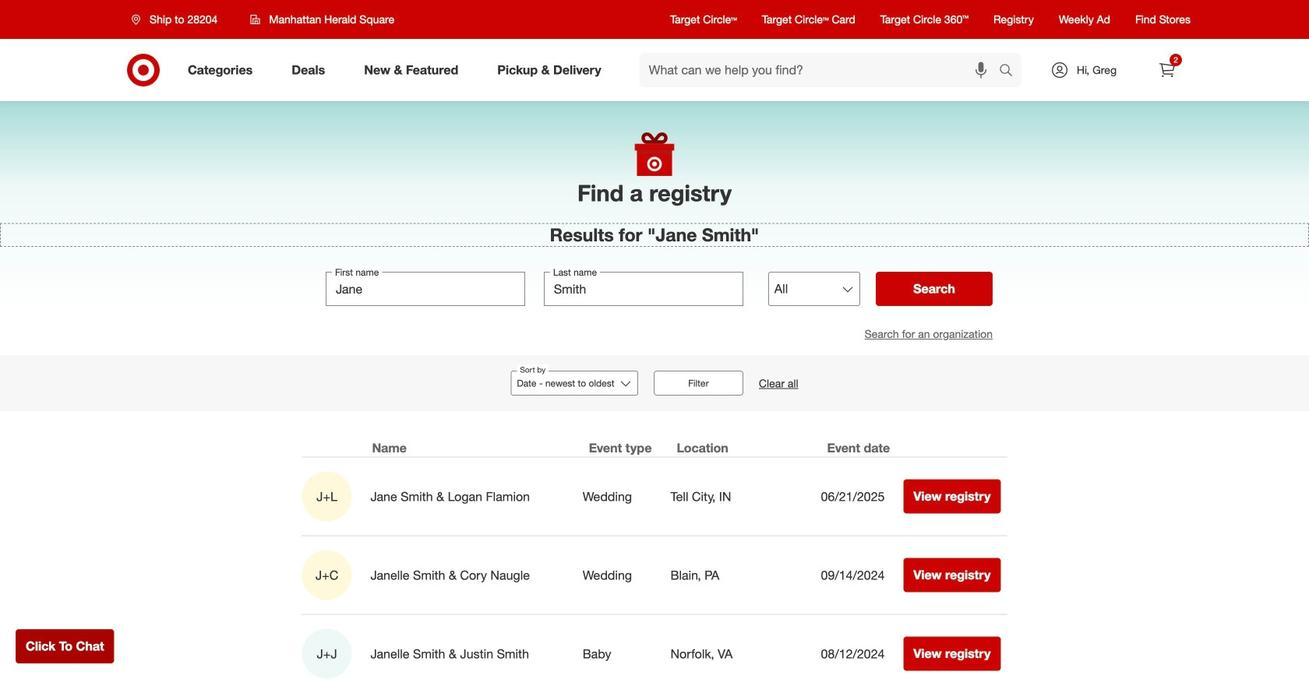 Task type: describe. For each thing, give the bounding box(es) containing it.
What can we help you find? suggestions appear below search field
[[640, 53, 1003, 87]]



Task type: vqa. For each thing, say whether or not it's contained in the screenshot.
'About Us'
no



Task type: locate. For each thing, give the bounding box(es) containing it.
None text field
[[326, 272, 525, 306], [544, 272, 744, 306], [326, 272, 525, 306], [544, 272, 744, 306]]



